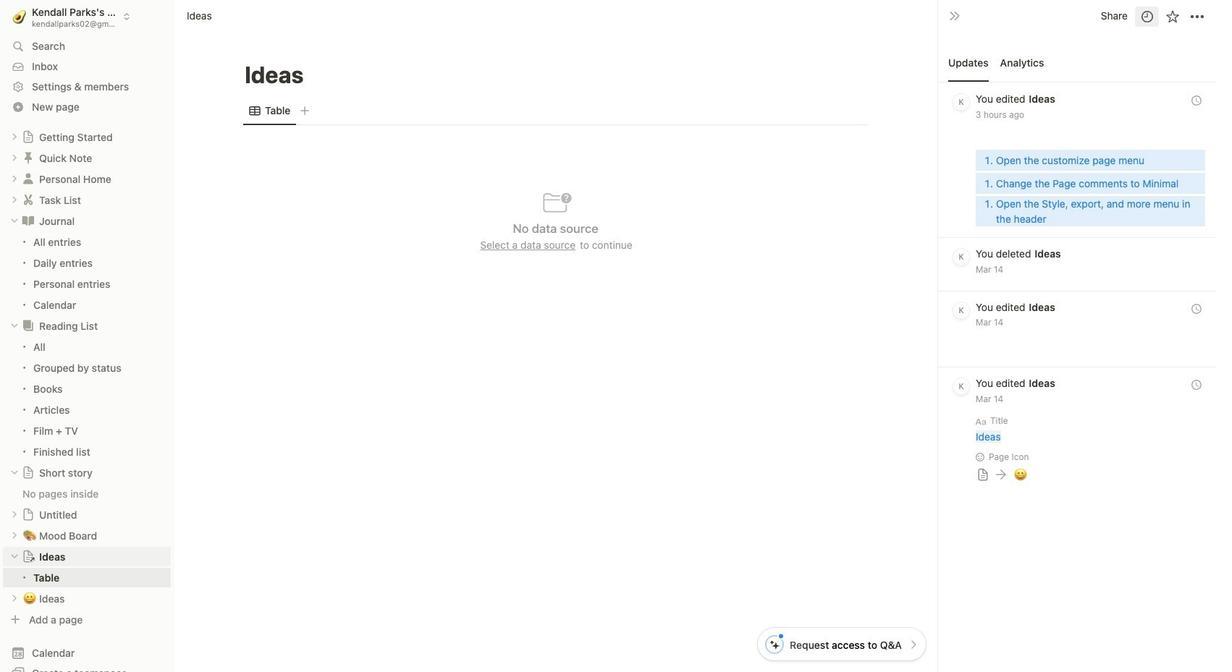 Task type: describe. For each thing, give the bounding box(es) containing it.
😀 image
[[1014, 466, 1027, 482]]

3 close image from the top
[[10, 552, 19, 561]]

favorite image
[[1165, 9, 1179, 24]]

3 open image from the top
[[10, 510, 19, 519]]

close image
[[10, 468, 19, 477]]

🥑 image
[[13, 7, 26, 26]]

3 open image from the top
[[10, 531, 19, 540]]

group for second close icon
[[0, 336, 174, 462]]

1 open image from the top
[[10, 154, 19, 162]]

updates image
[[1140, 9, 1154, 24]]

1 view version for this update image from the top
[[1191, 304, 1202, 314]]

2 open image from the top
[[10, 196, 19, 204]]

2 open image from the top
[[10, 175, 19, 183]]

close sidebar image
[[949, 10, 961, 21]]

😀 image
[[23, 590, 36, 607]]



Task type: vqa. For each thing, say whether or not it's contained in the screenshot.
Comments 'image'
no



Task type: locate. For each thing, give the bounding box(es) containing it.
0 vertical spatial open image
[[10, 133, 19, 141]]

tab
[[243, 101, 296, 121]]

2 vertical spatial close image
[[10, 552, 19, 561]]

1 vertical spatial close image
[[10, 322, 19, 330]]

4 open image from the top
[[10, 594, 19, 603]]

2 view version for this update image from the top
[[1191, 380, 1202, 390]]

0 vertical spatial view version for this update image
[[1191, 304, 1202, 314]]

🎨 image
[[23, 527, 36, 544]]

0 vertical spatial close image
[[10, 217, 19, 225]]

2 close image from the top
[[10, 322, 19, 330]]

feed
[[938, 83, 1216, 493]]

open image
[[10, 133, 19, 141], [10, 175, 19, 183], [10, 510, 19, 519]]

1 close image from the top
[[10, 217, 19, 225]]

tab list
[[243, 97, 868, 126]]

change page icon image
[[22, 130, 35, 143], [21, 151, 35, 165], [21, 172, 35, 186], [21, 193, 35, 207], [21, 214, 35, 228], [21, 319, 35, 333], [22, 466, 35, 479], [22, 508, 35, 521], [22, 550, 35, 563]]

2 group from the top
[[0, 336, 174, 462]]

group for 3rd close icon from the bottom of the page
[[0, 231, 174, 315]]

0 vertical spatial group
[[0, 231, 174, 315]]

view version for this update image
[[1191, 304, 1202, 314], [1191, 380, 1202, 390]]

1 group from the top
[[0, 231, 174, 315]]

close image
[[10, 217, 19, 225], [10, 322, 19, 330], [10, 552, 19, 561]]

view version for this update image
[[1191, 96, 1202, 106]]

2 vertical spatial open image
[[10, 510, 19, 519]]

1 vertical spatial view version for this update image
[[1191, 380, 1202, 390]]

1 open image from the top
[[10, 133, 19, 141]]

group
[[0, 231, 174, 315], [0, 336, 174, 462]]

1 vertical spatial open image
[[10, 175, 19, 183]]

open image
[[10, 154, 19, 162], [10, 196, 19, 204], [10, 531, 19, 540], [10, 594, 19, 603]]

1 vertical spatial group
[[0, 336, 174, 462]]



